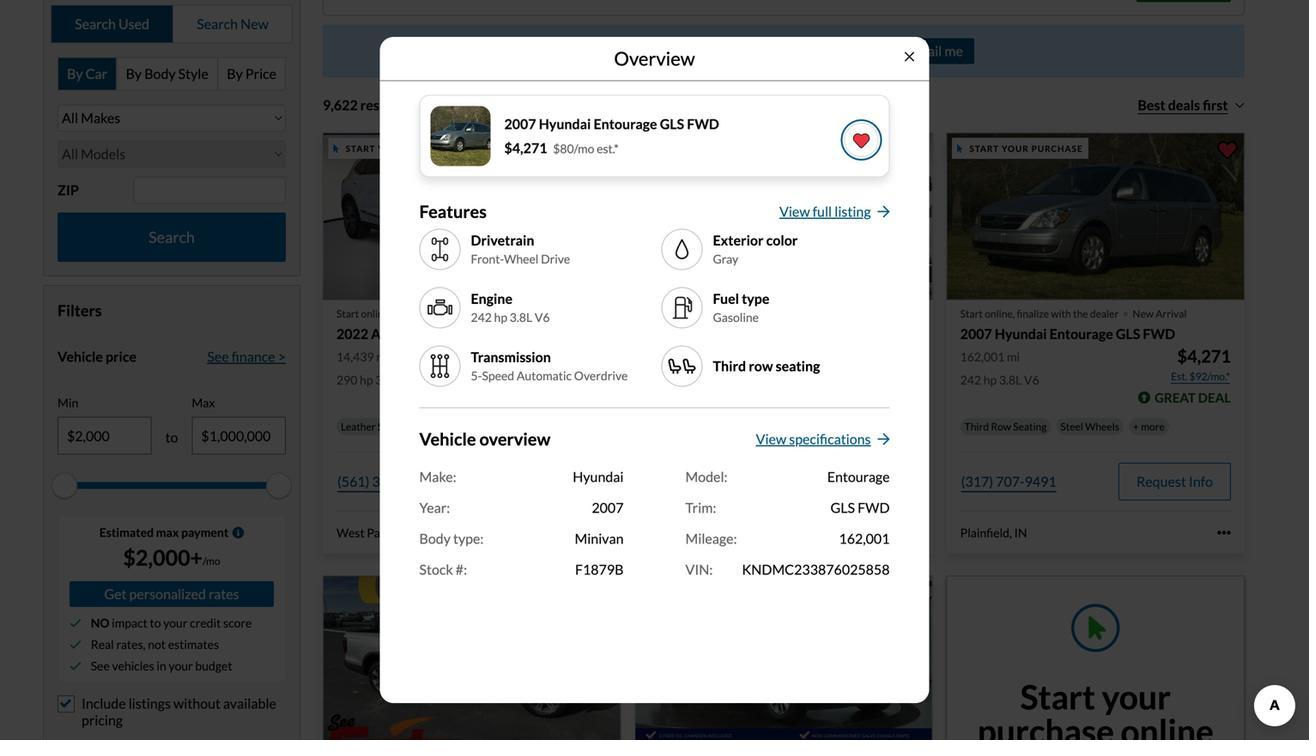 Task type: vqa. For each thing, say whether or not it's contained in the screenshot.


Task type: describe. For each thing, give the bounding box(es) containing it.
290
[[337, 373, 358, 387]]

vehicle for vehicle price
[[58, 348, 103, 365]]

mi inside 2021 nissan versa sv fwd 55,831 mi 122 hp 1.6l i4
[[688, 349, 701, 364]]

2 vertical spatial entourage
[[828, 468, 890, 485]]

ms
[[695, 525, 713, 540]]

me for email me price drops and new listings for these results.
[[626, 44, 642, 58]]

(601) 258-5128 button
[[649, 463, 746, 501]]

wheel
[[504, 251, 539, 266]]

vehicles
[[112, 659, 154, 673]]

i4
[[713, 373, 723, 387]]

info for $4,271
[[1189, 473, 1213, 490]]

start for start online, finalize with the dealer · new arrival 2007 hyundai entourage gls fwd
[[961, 308, 983, 320]]

fwd inside start online, finalize with the dealer · new arrival 2007 hyundai entourage gls fwd
[[1143, 326, 1176, 342]]

2 request info button from the left
[[807, 463, 919, 501]]

instantly,
[[641, 259, 696, 276]]

deal
[[1199, 390, 1231, 405]]

view full listing
[[780, 203, 871, 220]]

request info button for $40,836
[[495, 463, 607, 501]]

fwd down arrow right image
[[858, 499, 890, 516]]

new inside tab
[[241, 15, 269, 32]]

$4,271 inside 2007 hyundai entourage gls fwd $4,271 $80/mo est.*
[[505, 140, 547, 156]]

drive
[[541, 251, 570, 266]]

navigation
[[735, 420, 785, 433]]

style
[[178, 65, 208, 82]]

hp inside 14,439 mi 290 hp 3.5l v6
[[360, 373, 373, 387]]

super black 2021 nissan versa sv fwd sedan front-wheel drive continuously variable transmission image
[[635, 133, 933, 300]]

2 + from the left
[[833, 420, 839, 433]]

third for third row seating
[[713, 358, 746, 375]]

results.
[[845, 44, 884, 58]]

#:
[[456, 561, 467, 578]]

platinum white pearl 2022 acura mdx fwd with technology package suv / crossover front-wheel drive automatic image
[[323, 133, 621, 300]]

by price
[[227, 65, 277, 82]]

2021
[[649, 326, 681, 342]]

nissan
[[683, 326, 724, 342]]

2007 for 2007
[[592, 499, 624, 516]]

sourced
[[699, 259, 747, 276]]

get for get your offer
[[612, 472, 635, 488]]

check image for see vehicles in your budget
[[70, 660, 82, 672]]

used
[[119, 15, 149, 32]]

+ more for $40,836
[[515, 420, 547, 433]]

include
[[82, 695, 126, 712]]

search for search
[[149, 228, 195, 247]]

242 inside 162,001 mi 242 hp 3.8l v6
[[961, 373, 982, 387]]

and
[[707, 44, 727, 58]]

leather seats
[[341, 420, 402, 433]]

100%
[[658, 217, 728, 250]]

+ for $40,836
[[515, 420, 521, 433]]

transmission
[[471, 349, 551, 366]]

1 vertical spatial plate
[[598, 380, 625, 395]]

f1879b
[[575, 561, 624, 578]]

more for $4,271
[[1141, 420, 1165, 433]]

0 vertical spatial listings
[[754, 44, 792, 58]]

ZIP telephone field
[[134, 176, 286, 204]]

Min text field
[[58, 418, 151, 454]]

$40,836 est. $821/mo.*
[[541, 346, 607, 382]]

request for $4,271
[[1137, 473, 1187, 490]]

best
[[581, 259, 607, 276]]

from
[[749, 259, 778, 276]]

request for $40,836
[[513, 473, 563, 490]]

$80/mo
[[553, 141, 595, 156]]

beach,
[[395, 525, 430, 540]]

leather
[[341, 420, 376, 433]]

email for email me price drops and new listings for these results.
[[593, 44, 623, 58]]

2 vertical spatial hyundai
[[573, 468, 624, 485]]

arrow right image
[[878, 205, 890, 219]]

sell your car 100% online dialog
[[0, 0, 1310, 740]]

by body style tab
[[117, 58, 218, 90]]

listings inside include listings without available pricing
[[129, 695, 171, 712]]

sunroof/moonroof
[[416, 420, 502, 433]]

license plate
[[535, 343, 614, 359]]

sell
[[502, 217, 546, 250]]

car
[[86, 65, 107, 82]]

mi for $40,836
[[376, 349, 389, 364]]

9491
[[1025, 473, 1057, 490]]

mi for $4,271
[[1007, 349, 1020, 364]]

the inside "get the best offer instantly, sourced from thousands of dealers."
[[558, 259, 578, 276]]

results
[[361, 96, 402, 113]]

start for start your purchase online
[[1021, 677, 1096, 717]]

est. for $40,836
[[541, 370, 558, 382]]

(561)
[[337, 473, 370, 490]]

by for by car
[[67, 65, 83, 82]]

get personalized rates
[[104, 586, 239, 603]]

palm
[[367, 525, 393, 540]]

info for $40,836
[[565, 473, 589, 490]]

location
[[463, 96, 513, 113]]

5-
[[471, 368, 482, 383]]

the for $40,836
[[450, 308, 465, 320]]

transmission image
[[426, 353, 454, 380]]

1.6l
[[688, 373, 710, 387]]

row
[[991, 420, 1012, 433]]

trim:
[[686, 499, 717, 516]]

fwd inside 2021 nissan versa sv fwd 55,831 mi 122 hp 1.6l i4
[[784, 326, 817, 342]]

finalize for $40,836
[[393, 308, 425, 320]]

see for see vehicles in your budget
[[91, 659, 110, 673]]

body type:
[[419, 530, 484, 547]]

body inside tab
[[144, 65, 176, 82]]

your for car
[[552, 217, 608, 250]]

exterior
[[713, 232, 764, 249]]

estimated
[[99, 525, 154, 540]]

score
[[223, 616, 252, 630]]

start online, finalize with the dealer · new arrival 2007 hyundai entourage gls fwd
[[961, 297, 1187, 342]]

mileage:
[[686, 530, 737, 547]]

get your offer
[[612, 472, 697, 488]]

est. $821/mo.* button
[[541, 368, 607, 385]]

plate inside license plate tab
[[583, 343, 614, 359]]

dealers.
[[672, 280, 719, 297]]

2 info from the left
[[877, 473, 901, 490]]

cherry red tintcoat 2022 chevrolet silverado 1500 limited rst crew cab 4wd pickup truck four-wheel drive 8-speed automatic image
[[635, 576, 933, 740]]

start your purchase online button
[[947, 576, 1245, 740]]

est. for $4,271
[[1171, 370, 1188, 382]]

242 inside "engine 242 hp 3.8l v6"
[[471, 310, 492, 324]]

2007 for 2007 hyundai entourage gls fwd $4,271 $80/mo est.*
[[505, 116, 536, 132]]

estimated max payment
[[99, 525, 229, 540]]

lunar silver metallic 2018 honda ridgeline rtl-e awd pickup truck all-wheel drive automatic image
[[323, 576, 621, 740]]

get for get personalized rates
[[104, 586, 127, 603]]

see finance > link
[[207, 346, 286, 367]]

impact
[[112, 616, 148, 630]]

by price tab
[[218, 58, 285, 90]]

see finance >
[[207, 348, 286, 365]]

9,622 results
[[323, 96, 402, 113]]

stock #:
[[419, 561, 467, 578]]

kndmc233876025858
[[742, 561, 890, 578]]

2022
[[337, 326, 369, 342]]

see for see finance >
[[207, 348, 229, 365]]

no
[[91, 616, 109, 630]]

get for get the best offer instantly, sourced from thousands of dealers.
[[533, 259, 555, 276]]

1 horizontal spatial price
[[644, 44, 672, 58]]

online inside dialog
[[733, 217, 809, 250]]

overview dialog
[[380, 37, 930, 703]]

request info for $40,836
[[513, 473, 589, 490]]

$2,000+
[[123, 545, 203, 571]]

by car tab
[[58, 58, 117, 90]]

v6 for $40,836
[[400, 373, 416, 387]]

engine 242 hp 3.8l v6
[[471, 290, 550, 324]]

ellipsis h image for $40,836
[[594, 526, 607, 540]]

gasoline
[[713, 310, 759, 324]]

personalized
[[129, 586, 206, 603]]

+ more for $4,271
[[1133, 420, 1165, 433]]

$92/mo.*
[[1190, 370, 1231, 382]]

hyundai inside start online, finalize with the dealer · new arrival 2007 hyundai entourage gls fwd
[[995, 326, 1047, 342]]

hyundai inside 2007 hyundai entourage gls fwd $4,271 $80/mo est.*
[[539, 116, 591, 132]]

by for by price
[[227, 65, 243, 82]]

features
[[419, 201, 487, 222]]

license plate tab
[[528, 334, 655, 368]]

arrow right image
[[878, 432, 890, 446]]

336-
[[372, 473, 401, 490]]

price
[[245, 65, 277, 82]]

these
[[813, 44, 842, 58]]

no impact to your credit score
[[91, 616, 252, 630]]

hp inside "engine 242 hp 3.8l v6"
[[494, 310, 508, 324]]

9,622
[[323, 96, 358, 113]]

versa
[[727, 326, 762, 342]]

vehicle overview
[[419, 429, 551, 450]]

max
[[156, 525, 179, 540]]

fuel
[[713, 290, 739, 307]]

6366
[[401, 473, 433, 490]]

seating
[[776, 358, 820, 375]]

162,001 mi 242 hp 3.8l v6
[[961, 349, 1040, 387]]

with for $4,271
[[1051, 308, 1072, 320]]

automatic
[[517, 368, 572, 383]]



Task type: locate. For each thing, give the bounding box(es) containing it.
2 horizontal spatial gls
[[1116, 326, 1141, 342]]

3 request info from the left
[[1137, 473, 1213, 490]]

ellipsis h image for $4,271
[[1218, 526, 1231, 540]]

2007 hyundai entourage gls fwd $4,271 $80/mo est.*
[[505, 116, 720, 156]]

est. up great
[[1171, 370, 1188, 382]]

hyundai down enter license plate field
[[573, 468, 624, 485]]

your inside "button"
[[637, 472, 665, 488]]

0 horizontal spatial arrival
[[532, 308, 563, 320]]

3.8l
[[510, 310, 533, 324], [1000, 373, 1022, 387]]

listings down in at the bottom left
[[129, 695, 171, 712]]

front-
[[471, 251, 504, 266]]

fuel type gasoline
[[713, 290, 770, 324]]

vin tab
[[655, 334, 782, 368]]

1 horizontal spatial third
[[965, 420, 989, 433]]

dealer for $4,271
[[1091, 308, 1119, 320]]

with for $40,836
[[427, 308, 448, 320]]

vehicle price
[[58, 348, 137, 365]]

2007 down 'location'
[[505, 116, 536, 132]]

to left the max text box
[[165, 429, 178, 446]]

more down enter
[[523, 420, 547, 433]]

entourage inside 2007 hyundai entourage gls fwd $4,271 $80/mo est.*
[[594, 116, 657, 132]]

· inside start online, finalize with the dealer · new arrival 2007 hyundai entourage gls fwd
[[1123, 297, 1130, 328]]

1 online, from the left
[[361, 308, 391, 320]]

in
[[157, 659, 166, 673]]

0 vertical spatial to
[[165, 429, 178, 446]]

more down great
[[1141, 420, 1165, 433]]

1 horizontal spatial request info
[[825, 473, 901, 490]]

hp
[[494, 310, 508, 324], [360, 373, 373, 387], [672, 373, 685, 387], [984, 373, 997, 387]]

v6 up technology
[[535, 310, 550, 324]]

without
[[173, 695, 221, 712]]

+ more down great
[[1133, 420, 1165, 433]]

2 check image from the top
[[70, 660, 82, 672]]

online, inside start online, finalize with the dealer · new arrival 2007 hyundai entourage gls fwd
[[985, 308, 1015, 320]]

0 horizontal spatial gls
[[660, 116, 685, 132]]

new for $40,836
[[509, 308, 530, 320]]

1 horizontal spatial the
[[558, 259, 578, 276]]

0 horizontal spatial get
[[104, 586, 127, 603]]

1 horizontal spatial 242
[[961, 373, 982, 387]]

$4,271 left $80/mo
[[505, 140, 547, 156]]

0 horizontal spatial 162,001
[[839, 530, 890, 547]]

by car
[[67, 65, 107, 82]]

est. $92/mo.* button
[[1171, 368, 1231, 385]]

162,001 for 162,001
[[839, 530, 890, 547]]

162,001 inside 162,001 mi 242 hp 3.8l v6
[[961, 349, 1005, 364]]

type
[[742, 290, 770, 307]]

0 horizontal spatial +
[[515, 420, 521, 433]]

1 horizontal spatial 2007
[[592, 499, 624, 516]]

0 horizontal spatial by
[[67, 65, 83, 82]]

2007 inside start online, finalize with the dealer · new arrival 2007 hyundai entourage gls fwd
[[961, 326, 993, 342]]

the inside start online, finalize with the dealer · new arrival 2007 hyundai entourage gls fwd
[[1074, 308, 1089, 320]]

start inside start your purchase online
[[1021, 677, 1096, 717]]

price up min text box
[[106, 348, 137, 365]]

west
[[337, 525, 365, 540]]

>
[[278, 348, 286, 365]]

5128
[[713, 473, 745, 490]]

see vehicles in your budget
[[91, 659, 232, 673]]

fwd down engine image
[[445, 326, 478, 342]]

start for start online, finalize with the dealer · new arrival 2022 acura mdx fwd with technology package
[[337, 308, 359, 320]]

thousands
[[592, 280, 654, 297]]

2 arrival from the left
[[1156, 308, 1187, 320]]

2 mi from the left
[[688, 349, 701, 364]]

view
[[780, 203, 810, 220], [756, 431, 787, 447]]

· for $40,836
[[498, 297, 506, 328]]

get left (601)
[[612, 472, 635, 488]]

gray 2007 hyundai entourage gls fwd minivan front-wheel drive 5-speed automatic overdrive image
[[947, 133, 1245, 300]]

plate up enter license plate field
[[598, 380, 625, 395]]

close image
[[827, 180, 837, 197]]

the for $4,271
[[1074, 308, 1089, 320]]

get the best offer instantly, sourced from thousands of dealers.
[[533, 259, 778, 297]]

finalize for $4,271
[[1017, 308, 1049, 320]]

1 finalize from the left
[[393, 308, 425, 320]]

your for offer
[[637, 472, 665, 488]]

est. down the license
[[541, 370, 558, 382]]

arrival up technology
[[532, 308, 563, 320]]

0 horizontal spatial the
[[450, 308, 465, 320]]

0 horizontal spatial more
[[523, 420, 547, 433]]

2 horizontal spatial with
[[1051, 308, 1072, 320]]

check image
[[70, 617, 82, 629]]

hp right the 122
[[672, 373, 685, 387]]

1 horizontal spatial 3.8l
[[1000, 373, 1022, 387]]

more left arrow right image
[[841, 420, 865, 433]]

1 horizontal spatial +
[[833, 420, 839, 433]]

162,001 for 162,001 mi 242 hp 3.8l v6
[[961, 349, 1005, 364]]

info up the gls fwd
[[877, 473, 901, 490]]

me left the drops
[[626, 44, 642, 58]]

2 request info from the left
[[825, 473, 901, 490]]

finalize inside start online, finalize with the dealer · new arrival 2022 acura mdx fwd with technology package
[[393, 308, 425, 320]]

2 horizontal spatial new
[[1133, 308, 1154, 320]]

0 vertical spatial hyundai
[[539, 116, 591, 132]]

license
[[559, 380, 596, 395]]

0 horizontal spatial request
[[513, 473, 563, 490]]

2 vertical spatial tab list
[[528, 334, 782, 368]]

your for purchase
[[1102, 677, 1171, 717]]

finance
[[232, 348, 275, 365]]

1 vertical spatial view
[[756, 431, 787, 447]]

to up real rates, not estimates
[[150, 616, 161, 630]]

2 request from the left
[[825, 473, 875, 490]]

hp inside 2021 nissan versa sv fwd 55,831 mi 122 hp 1.6l i4
[[672, 373, 685, 387]]

2 + more from the left
[[833, 420, 865, 433]]

1 ellipsis h image from the left
[[594, 526, 607, 540]]

entourage inside start online, finalize with the dealer · new arrival 2007 hyundai entourage gls fwd
[[1050, 326, 1114, 342]]

steel wheels
[[1061, 420, 1120, 433]]

0 horizontal spatial price
[[106, 348, 137, 365]]

0 horizontal spatial ·
[[498, 297, 506, 328]]

vehicle up make:
[[419, 429, 476, 450]]

0 horizontal spatial body
[[144, 65, 176, 82]]

request down great
[[1137, 473, 1187, 490]]

0 horizontal spatial finalize
[[393, 308, 425, 320]]

email for email me
[[909, 42, 942, 59]]

0 horizontal spatial third
[[713, 358, 746, 375]]

listings left for
[[754, 44, 792, 58]]

estimates
[[168, 637, 219, 652]]

hp inside 162,001 mi 242 hp 3.8l v6
[[984, 373, 997, 387]]

request info button down great
[[1119, 463, 1231, 501]]

1 vertical spatial price
[[106, 348, 137, 365]]

242
[[471, 310, 492, 324], [961, 373, 982, 387]]

0 horizontal spatial est.
[[541, 370, 558, 382]]

est.*
[[597, 141, 619, 156]]

vehicle down filters
[[58, 348, 103, 365]]

3 info from the left
[[1189, 473, 1213, 490]]

email left the drops
[[593, 44, 623, 58]]

0 horizontal spatial + more
[[515, 420, 547, 433]]

request info up the gls fwd
[[825, 473, 901, 490]]

new for $4,271
[[1133, 308, 1154, 320]]

0 horizontal spatial offer
[[609, 259, 639, 276]]

0 horizontal spatial start
[[337, 308, 359, 320]]

2 horizontal spatial more
[[1141, 420, 1165, 433]]

car
[[614, 217, 652, 250]]

ellipsis h image
[[594, 526, 607, 540], [1218, 526, 1231, 540]]

(601)
[[649, 473, 682, 490]]

2 vertical spatial 2007
[[592, 499, 624, 516]]

map marker alt image
[[417, 98, 427, 112]]

search inside button
[[149, 228, 195, 247]]

0 horizontal spatial me
[[626, 44, 642, 58]]

request info for $4,271
[[1137, 473, 1213, 490]]

3 more from the left
[[1141, 420, 1165, 433]]

by inside tab
[[67, 65, 83, 82]]

finalize
[[393, 308, 425, 320], [1017, 308, 1049, 320]]

est. inside '$4,271 est. $92/mo.*'
[[1171, 370, 1188, 382]]

online, for $4,271
[[985, 308, 1015, 320]]

request info down great
[[1137, 473, 1213, 490]]

0 vertical spatial price
[[644, 44, 672, 58]]

1 horizontal spatial to
[[165, 429, 178, 446]]

122
[[649, 373, 670, 387]]

by for by body style
[[126, 65, 142, 82]]

tab list
[[51, 5, 293, 43], [58, 57, 286, 90], [528, 334, 782, 368]]

offer inside "get the best offer instantly, sourced from thousands of dealers."
[[609, 259, 639, 276]]

3 request info button from the left
[[1119, 463, 1231, 501]]

tab list containing by car
[[58, 57, 286, 90]]

1 est. from the left
[[541, 370, 558, 382]]

info
[[565, 473, 589, 490], [877, 473, 901, 490], [1189, 473, 1213, 490]]

hp down the engine
[[494, 310, 508, 324]]

plainfield, in
[[961, 525, 1028, 540]]

mi
[[376, 349, 389, 364], [688, 349, 701, 364], [1007, 349, 1020, 364]]

0 vertical spatial vehicle
[[58, 348, 103, 365]]

0 horizontal spatial new
[[241, 15, 269, 32]]

online, up 162,001 mi 242 hp 3.8l v6
[[985, 308, 1015, 320]]

2 · from the left
[[1123, 297, 1130, 328]]

1 horizontal spatial see
[[207, 348, 229, 365]]

1 horizontal spatial entourage
[[828, 468, 890, 485]]

request down overview
[[513, 473, 563, 490]]

listings
[[754, 44, 792, 58], [129, 695, 171, 712]]

close modal overview image
[[903, 50, 917, 64]]

specifications
[[789, 431, 871, 447]]

0 vertical spatial online
[[733, 217, 809, 250]]

body left style
[[144, 65, 176, 82]]

make:
[[419, 468, 457, 485]]

fuel type image
[[669, 294, 696, 322]]

third inside overview dialog
[[713, 358, 746, 375]]

0 vertical spatial 242
[[471, 310, 492, 324]]

filters
[[58, 301, 102, 320]]

0 horizontal spatial 2007
[[505, 116, 536, 132]]

finalize inside start online, finalize with the dealer · new arrival 2007 hyundai entourage gls fwd
[[1017, 308, 1049, 320]]

exterior color image
[[669, 236, 696, 263]]

get down sell
[[533, 259, 555, 276]]

Max text field
[[193, 418, 285, 454]]

v6 inside 162,001 mi 242 hp 3.8l v6
[[1025, 373, 1040, 387]]

get inside "get the best offer instantly, sourced from thousands of dealers."
[[533, 259, 555, 276]]

1 check image from the top
[[70, 639, 82, 651]]

0 vertical spatial check image
[[70, 639, 82, 651]]

0 horizontal spatial with
[[427, 308, 448, 320]]

0 vertical spatial plate
[[583, 343, 614, 359]]

gls inside start online, finalize with the dealer · new arrival 2007 hyundai entourage gls fwd
[[1116, 326, 1141, 342]]

drivetrain image
[[426, 236, 454, 263]]

model:
[[686, 468, 728, 485]]

$4,271 inside '$4,271 est. $92/mo.*'
[[1178, 346, 1231, 367]]

available
[[223, 695, 276, 712]]

1 vertical spatial 3.8l
[[1000, 373, 1022, 387]]

+ more left arrow right image
[[833, 420, 865, 433]]

include listings without available pricing
[[82, 695, 276, 728]]

new
[[241, 15, 269, 32], [509, 308, 530, 320], [1133, 308, 1154, 320]]

check image for real rates, not estimates
[[70, 639, 82, 651]]

request info down overview
[[513, 473, 589, 490]]

the inside start online, finalize with the dealer · new arrival 2022 acura mdx fwd with technology package
[[450, 308, 465, 320]]

+ right wheels in the right bottom of the page
[[1133, 420, 1139, 433]]

finalize up mdx
[[393, 308, 425, 320]]

info circle image
[[232, 527, 244, 539]]

by body style
[[126, 65, 208, 82]]

2021 nissan versa sv fwd 55,831 mi 122 hp 1.6l i4
[[649, 326, 817, 387]]

vehicle inside overview dialog
[[419, 429, 476, 450]]

in
[[1015, 525, 1028, 540]]

search for search new
[[197, 15, 238, 32]]

online, up acura
[[361, 308, 391, 320]]

search left used
[[75, 15, 116, 32]]

1 horizontal spatial info
[[877, 473, 901, 490]]

· inside start online, finalize with the dealer · new arrival 2022 acura mdx fwd with technology package
[[498, 297, 506, 328]]

2 vertical spatial gls
[[831, 499, 855, 516]]

2 by from the left
[[126, 65, 142, 82]]

info up minivan
[[565, 473, 589, 490]]

body inside overview dialog
[[419, 530, 451, 547]]

1 vertical spatial vehicle
[[419, 429, 476, 450]]

0 vertical spatial see
[[207, 348, 229, 365]]

1 horizontal spatial finalize
[[1017, 308, 1049, 320]]

fwd inside start online, finalize with the dealer · new arrival 2022 acura mdx fwd with technology package
[[445, 326, 478, 342]]

technology
[[511, 326, 581, 342]]

view specifications
[[756, 431, 871, 447]]

1 + from the left
[[515, 420, 521, 433]]

3.5l
[[376, 373, 398, 387]]

fwd up '$4,271 est. $92/mo.*'
[[1143, 326, 1176, 342]]

arrival inside start online, finalize with the dealer · new arrival 2022 acura mdx fwd with technology package
[[532, 308, 563, 320]]

sell your car 100% online
[[502, 217, 809, 250]]

2 online, from the left
[[985, 308, 1015, 320]]

add
[[435, 96, 460, 113]]

great
[[1155, 390, 1196, 405]]

offer inside "button"
[[668, 472, 697, 488]]

3 request from the left
[[1137, 473, 1187, 490]]

max
[[192, 395, 215, 410]]

0 vertical spatial third
[[713, 358, 746, 375]]

2 horizontal spatial start
[[1021, 677, 1096, 717]]

0 vertical spatial tab list
[[51, 5, 293, 43]]

2 ellipsis h image from the left
[[1218, 526, 1231, 540]]

see left "finance"
[[207, 348, 229, 365]]

3 by from the left
[[227, 65, 243, 82]]

242 up "third row seating"
[[961, 373, 982, 387]]

by right car
[[126, 65, 142, 82]]

3.8l inside 162,001 mi 242 hp 3.8l v6
[[1000, 373, 1022, 387]]

search new tab
[[174, 5, 292, 42]]

search
[[75, 15, 116, 32], [197, 15, 238, 32], [149, 228, 195, 247]]

hyundai up 162,001 mi 242 hp 3.8l v6
[[995, 326, 1047, 342]]

dealer for $40,836
[[466, 308, 495, 320]]

mi up "third row seating"
[[1007, 349, 1020, 364]]

1 horizontal spatial 162,001
[[961, 349, 1005, 364]]

3 mi from the left
[[1007, 349, 1020, 364]]

new inside start online, finalize with the dealer · new arrival 2022 acura mdx fwd with technology package
[[509, 308, 530, 320]]

request info button down overview
[[495, 463, 607, 501]]

1 horizontal spatial online
[[1121, 711, 1214, 740]]

1 by from the left
[[67, 65, 83, 82]]

0 horizontal spatial $4,271
[[505, 140, 547, 156]]

online
[[733, 217, 809, 250], [1121, 711, 1214, 740]]

price left the drops
[[644, 44, 672, 58]]

2007
[[505, 116, 536, 132], [961, 326, 993, 342], [592, 499, 624, 516]]

2 est. from the left
[[1171, 370, 1188, 382]]

2 horizontal spatial request info
[[1137, 473, 1213, 490]]

2 horizontal spatial get
[[612, 472, 635, 488]]

1 request info button from the left
[[495, 463, 607, 501]]

1 · from the left
[[498, 297, 506, 328]]

2 horizontal spatial by
[[227, 65, 243, 82]]

request
[[513, 473, 563, 490], [825, 473, 875, 490], [1137, 473, 1187, 490]]

est. inside $40,836 est. $821/mo.*
[[541, 370, 558, 382]]

dealer inside start online, finalize with the dealer · new arrival 2007 hyundai entourage gls fwd
[[1091, 308, 1119, 320]]

third row seating
[[713, 358, 820, 375]]

2 horizontal spatial request
[[1137, 473, 1187, 490]]

search up style
[[197, 15, 238, 32]]

request info button down arrow right image
[[807, 463, 919, 501]]

online, for $40,836
[[361, 308, 391, 320]]

Enter license plate field
[[529, 403, 702, 439]]

v6 inside "engine 242 hp 3.8l v6"
[[535, 310, 550, 324]]

1 vertical spatial hyundai
[[995, 326, 1047, 342]]

start inside start online, finalize with the dealer · new arrival 2022 acura mdx fwd with technology package
[[337, 308, 359, 320]]

third for third row seating
[[965, 420, 989, 433]]

vehicle for vehicle overview
[[419, 429, 476, 450]]

vin:
[[686, 561, 713, 578]]

zip
[[58, 181, 79, 198]]

fwd right sv
[[784, 326, 817, 342]]

2007 hyundai entourage gls fwd image
[[431, 106, 491, 166]]

by left car
[[67, 65, 83, 82]]

engine image
[[426, 294, 454, 322]]

minivan
[[575, 530, 624, 547]]

mouse pointer image
[[334, 144, 339, 153]]

est.
[[541, 370, 558, 382], [1171, 370, 1188, 382]]

mouse pointer image
[[958, 144, 963, 153]]

2 horizontal spatial + more
[[1133, 420, 1165, 433]]

me for email me
[[945, 42, 963, 59]]

·
[[498, 297, 506, 328], [1123, 297, 1130, 328]]

fl
[[433, 525, 446, 540]]

dealer
[[466, 308, 495, 320], [1091, 308, 1119, 320]]

3 + from the left
[[1133, 420, 1139, 433]]

by left 'price'
[[227, 65, 243, 82]]

1 info from the left
[[565, 473, 589, 490]]

engine
[[471, 290, 513, 307]]

search new
[[197, 15, 269, 32]]

fwd down and
[[687, 116, 720, 132]]

see down 'real'
[[91, 659, 110, 673]]

2 dealer from the left
[[1091, 308, 1119, 320]]

3.8l up technology
[[510, 310, 533, 324]]

row
[[749, 358, 773, 375]]

2 more from the left
[[841, 420, 865, 433]]

1 more from the left
[[523, 420, 547, 433]]

gls inside 2007 hyundai entourage gls fwd $4,271 $80/mo est.*
[[660, 116, 685, 132]]

search used tab
[[52, 5, 174, 42]]

more for $40,836
[[523, 420, 547, 433]]

2 finalize from the left
[[1017, 308, 1049, 320]]

$4,271 up the est. $92/mo.* button
[[1178, 346, 1231, 367]]

+ for $4,271
[[1133, 420, 1139, 433]]

tab list inside sell your car 100% online dialog
[[528, 334, 782, 368]]

1 vertical spatial to
[[150, 616, 161, 630]]

stock
[[419, 561, 453, 578]]

tab list containing license plate
[[528, 334, 782, 368]]

0 horizontal spatial vehicle
[[58, 348, 103, 365]]

email right the results.
[[909, 42, 942, 59]]

online inside start your purchase online
[[1121, 711, 1214, 740]]

third row seating image
[[669, 353, 696, 380]]

2 horizontal spatial mi
[[1007, 349, 1020, 364]]

2 horizontal spatial the
[[1074, 308, 1089, 320]]

1 mi from the left
[[376, 349, 389, 364]]

2 horizontal spatial search
[[197, 15, 238, 32]]

3.8l inside "engine 242 hp 3.8l v6"
[[510, 310, 533, 324]]

jackson,
[[649, 525, 693, 540]]

0 horizontal spatial to
[[150, 616, 161, 630]]

mi inside 14,439 mi 290 hp 3.5l v6
[[376, 349, 389, 364]]

arrival inside start online, finalize with the dealer · new arrival 2007 hyundai entourage gls fwd
[[1156, 308, 1187, 320]]

0 vertical spatial offer
[[609, 259, 639, 276]]

hp right 290
[[360, 373, 373, 387]]

mi up 3.5l
[[376, 349, 389, 364]]

view for features
[[780, 203, 810, 220]]

1 horizontal spatial + more
[[833, 420, 865, 433]]

new inside start online, finalize with the dealer · new arrival 2007 hyundai entourage gls fwd
[[1133, 308, 1154, 320]]

+ right system
[[833, 420, 839, 433]]

1 vertical spatial 242
[[961, 373, 982, 387]]

your
[[552, 217, 608, 250], [637, 472, 665, 488], [163, 616, 188, 630], [169, 659, 193, 673], [1102, 677, 1171, 717]]

info down great deal
[[1189, 473, 1213, 490]]

your inside start your purchase online
[[1102, 677, 1171, 717]]

plate down "package" at the top of page
[[583, 343, 614, 359]]

2 horizontal spatial +
[[1133, 420, 1139, 433]]

view full listing link
[[780, 201, 890, 229]]

(317)
[[962, 473, 994, 490]]

arrival for $4,271
[[1156, 308, 1187, 320]]

get inside "button"
[[612, 472, 635, 488]]

finalize up 162,001 mi 242 hp 3.8l v6
[[1017, 308, 1049, 320]]

1 horizontal spatial body
[[419, 530, 451, 547]]

0 vertical spatial 3.8l
[[510, 310, 533, 324]]

dealer inside start online, finalize with the dealer · new arrival 2022 acura mdx fwd with technology package
[[466, 308, 495, 320]]

mi right vin
[[688, 349, 701, 364]]

1 horizontal spatial more
[[841, 420, 865, 433]]

gls fwd
[[831, 499, 890, 516]]

1 vertical spatial tab list
[[58, 57, 286, 90]]

west palm beach, fl
[[337, 525, 446, 540]]

1 vertical spatial see
[[91, 659, 110, 673]]

hp up row
[[984, 373, 997, 387]]

v6 up the seating
[[1025, 373, 1040, 387]]

mdx
[[411, 326, 443, 342]]

0 vertical spatial view
[[780, 203, 810, 220]]

2007 up minivan
[[592, 499, 624, 516]]

tab list containing search used
[[51, 5, 293, 43]]

3.8l up "third row seating"
[[1000, 373, 1022, 387]]

v6 right 3.5l
[[400, 373, 416, 387]]

view for vehicle overview
[[756, 431, 787, 447]]

0 horizontal spatial request info button
[[495, 463, 607, 501]]

1 arrival from the left
[[532, 308, 563, 320]]

1 horizontal spatial request
[[825, 473, 875, 490]]

0 vertical spatial get
[[533, 259, 555, 276]]

2007 up 162,001 mi 242 hp 3.8l v6
[[961, 326, 993, 342]]

+ more down enter
[[515, 420, 547, 433]]

me inside button
[[945, 42, 963, 59]]

1 dealer from the left
[[466, 308, 495, 320]]

mi inside 162,001 mi 242 hp 3.8l v6
[[1007, 349, 1020, 364]]

third row seating
[[965, 420, 1047, 433]]

v6 for $4,271
[[1025, 373, 1040, 387]]

1 horizontal spatial listings
[[754, 44, 792, 58]]

start inside start online, finalize with the dealer · new arrival 2007 hyundai entourage gls fwd
[[961, 308, 983, 320]]

0 vertical spatial 2007
[[505, 116, 536, 132]]

1 horizontal spatial $4,271
[[1178, 346, 1231, 367]]

get up impact
[[104, 586, 127, 603]]

2 horizontal spatial entourage
[[1050, 326, 1114, 342]]

+ down automatic at the left of page
[[515, 420, 521, 433]]

search down zip telephone field
[[149, 228, 195, 247]]

· for $4,271
[[1123, 297, 1130, 328]]

exterior color gray
[[713, 232, 798, 266]]

1 horizontal spatial dealer
[[1091, 308, 1119, 320]]

search for search used
[[75, 15, 116, 32]]

email inside button
[[909, 42, 942, 59]]

the
[[558, 259, 578, 276], [450, 308, 465, 320], [1074, 308, 1089, 320]]

with inside start online, finalize with the dealer · new arrival 2007 hyundai entourage gls fwd
[[1051, 308, 1072, 320]]

3 + more from the left
[[1133, 420, 1165, 433]]

fwd
[[687, 116, 720, 132], [445, 326, 478, 342], [784, 326, 817, 342], [1143, 326, 1176, 342], [858, 499, 890, 516]]

request up the gls fwd
[[825, 473, 875, 490]]

1 horizontal spatial gls
[[831, 499, 855, 516]]

me right "close modal overview" icon
[[945, 42, 963, 59]]

(561) 336-6366 button
[[337, 463, 434, 501]]

v6 inside 14,439 mi 290 hp 3.5l v6
[[400, 373, 416, 387]]

0 vertical spatial body
[[144, 65, 176, 82]]

2 horizontal spatial 2007
[[961, 326, 993, 342]]

242 down the engine
[[471, 310, 492, 324]]

258-
[[684, 473, 713, 490]]

0 horizontal spatial dealer
[[466, 308, 495, 320]]

2007 inside 2007 hyundai entourage gls fwd $4,271 $80/mo est.*
[[505, 116, 536, 132]]

1 request from the left
[[513, 473, 563, 490]]

check image
[[70, 639, 82, 651], [70, 660, 82, 672]]

0 horizontal spatial see
[[91, 659, 110, 673]]

get inside button
[[104, 586, 127, 603]]

online, inside start online, finalize with the dealer · new arrival 2022 acura mdx fwd with technology package
[[361, 308, 391, 320]]

hyundai up $80/mo
[[539, 116, 591, 132]]

arrival for $40,836
[[532, 308, 563, 320]]

fwd inside 2007 hyundai entourage gls fwd $4,271 $80/mo est.*
[[687, 116, 720, 132]]

162,001 inside overview dialog
[[839, 530, 890, 547]]

162,001 down the gls fwd
[[839, 530, 890, 547]]

arrival up '$4,271 est. $92/mo.*'
[[1156, 308, 1187, 320]]

year:
[[419, 499, 450, 516]]

162,001 up row
[[961, 349, 1005, 364]]

1 + more from the left
[[515, 420, 547, 433]]

body down year: at left
[[419, 530, 451, 547]]

with
[[427, 308, 448, 320], [1051, 308, 1072, 320], [480, 326, 508, 342]]

55,831
[[649, 349, 686, 364]]

wheels
[[1086, 420, 1120, 433]]

0 horizontal spatial 242
[[471, 310, 492, 324]]

0 vertical spatial gls
[[660, 116, 685, 132]]

request info button for $4,271
[[1119, 463, 1231, 501]]

1 horizontal spatial with
[[480, 326, 508, 342]]

1 request info from the left
[[513, 473, 589, 490]]



